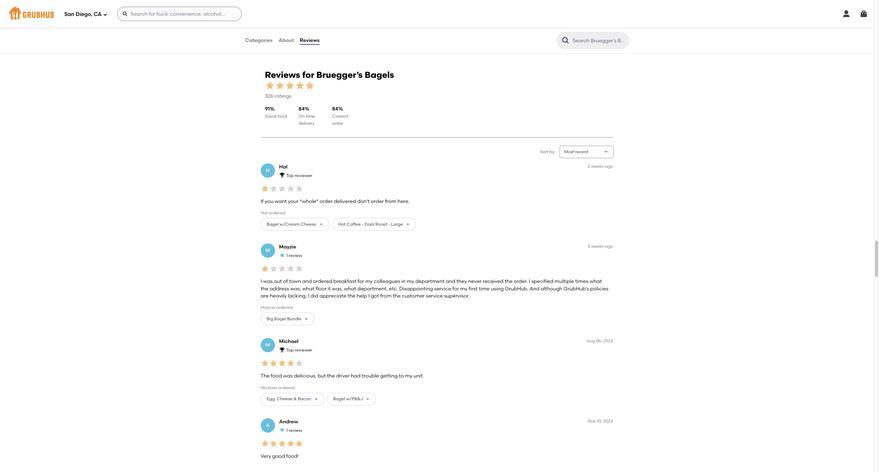 Task type: describe. For each thing, give the bounding box(es) containing it.
good
[[265, 114, 277, 119]]

department,
[[358, 286, 388, 292]]

my up department,
[[365, 278, 373, 284]]

reviews for reviews for bruegger's bagels
[[265, 70, 300, 80]]

10,
[[597, 419, 602, 424]]

plus icon image for egg, cheese & bacon
[[314, 397, 318, 401]]

bundle
[[287, 316, 302, 321]]

mar 10, 2023
[[588, 419, 613, 424]]

2 was, from the left
[[332, 286, 343, 292]]

1 horizontal spatial was
[[283, 373, 293, 379]]

trophy icon image for hal
[[279, 172, 285, 178]]

categories button
[[245, 28, 273, 53]]

ordered: for was
[[278, 385, 296, 390]]

andrew
[[279, 419, 298, 425]]

egg,
[[267, 397, 276, 401]]

supervisor.
[[444, 293, 470, 299]]

got
[[371, 293, 379, 299]]

weeks for i was out of town and ordered breakfast for my colleagues in my department and they never received the order. i specified multiple times what the address was, what floor it was, what department, etc. disappointing service for my first time using grubhub. and although grubhub's policies are heavily lacking, i did appreciate the help i got from the customer service supervisor.
[[591, 244, 604, 249]]

06,
[[596, 339, 602, 344]]

i up the and
[[529, 278, 531, 284]]

h
[[266, 167, 270, 173]]

very good food!
[[261, 453, 299, 459]]

michael for michael ordered:
[[261, 385, 277, 390]]

1 horizontal spatial ratings
[[604, 24, 619, 29]]

ordered: for out
[[276, 305, 294, 310]]

25–40 for $2.49
[[382, 24, 395, 29]]

etc.
[[389, 286, 398, 292]]

times
[[576, 278, 589, 284]]

your
[[288, 198, 299, 204]]

using
[[491, 286, 504, 292]]

dark
[[365, 222, 375, 227]]

25–40 min $2.99 delivery
[[509, 24, 537, 36]]

top reviewer for hal
[[286, 173, 312, 178]]

ca
[[94, 11, 102, 17]]

hot
[[338, 222, 346, 227]]

of
[[283, 278, 288, 284]]

25–40 min $4.49 delivery
[[255, 24, 283, 36]]

2023 for very good food!
[[604, 419, 613, 424]]

received
[[483, 278, 504, 284]]

aug
[[587, 339, 595, 344]]

25–40 for $2.99
[[509, 24, 522, 29]]

san diego, ca
[[64, 11, 102, 17]]

they
[[457, 278, 467, 284]]

weeks for if you want your *whole* order delivered don't order from here.
[[591, 164, 604, 169]]

getting
[[380, 373, 398, 379]]

0 horizontal spatial what
[[302, 286, 315, 292]]

by:
[[550, 149, 556, 154]]

here.
[[398, 198, 410, 204]]

min for $2.49
[[396, 24, 404, 29]]

customer
[[402, 293, 425, 299]]

was inside i was out of town and ordered breakfast for my colleagues in my department and they never received the order. i specified multiple times what the address was, what floor it was, what department, etc. disappointing service for my first time using grubhub. and although grubhub's policies are heavily lacking, i did appreciate the help i got from the customer service supervisor.
[[263, 278, 273, 284]]

search icon image
[[561, 36, 570, 45]]

categories
[[245, 37, 273, 43]]

hal for hal
[[279, 164, 288, 170]]

coffee
[[347, 222, 361, 227]]

never
[[468, 278, 482, 284]]

84 correct order
[[332, 106, 348, 126]]

84 for 84 on time delivery
[[299, 106, 305, 112]]

bagel w/pb&j
[[333, 397, 363, 401]]

bagels
[[365, 70, 394, 80]]

0 horizontal spatial ratings
[[275, 93, 292, 99]]

on
[[299, 114, 305, 119]]

about
[[279, 37, 294, 43]]

svg image
[[860, 10, 868, 18]]

trophy icon image for michael
[[279, 347, 285, 353]]

$4.49
[[255, 31, 266, 36]]

$2.49
[[382, 31, 393, 36]]

min for $2.99
[[523, 24, 531, 29]]

Search for food, convenience, alcohol... search field
[[117, 7, 242, 21]]

bagel for bagel w/cream cheese
[[267, 222, 279, 227]]

not enough ratings
[[579, 24, 619, 29]]

a
[[266, 422, 270, 428]]

first
[[469, 286, 478, 292]]

most
[[564, 149, 574, 154]]

ordered: for want
[[269, 210, 286, 215]]

2 vertical spatial for
[[453, 286, 459, 292]]

hot coffee - dark roast - large
[[338, 222, 403, 227]]

review for mayzie
[[289, 253, 302, 258]]

from inside i was out of town and ordered breakfast for my colleagues in my department and they never received the order. i specified multiple times what the address was, what floor it was, what department, etc. disappointing service for my first time using grubhub. and although grubhub's policies are heavily lacking, i did appreciate the help i got from the customer service supervisor.
[[380, 293, 392, 299]]

the left the "help"
[[348, 293, 356, 299]]

bagel w/pb&j button
[[327, 393, 376, 406]]

&
[[294, 397, 297, 401]]

specified
[[532, 278, 554, 284]]

plus icon image for bagel w/cream cheese
[[319, 222, 323, 227]]

to
[[399, 373, 404, 379]]

2 - from the left
[[388, 222, 390, 227]]

0 vertical spatial service
[[434, 286, 451, 292]]

you
[[265, 198, 274, 204]]

w/cream
[[280, 222, 300, 227]]

2023 for the food was delicious, but the driver had trouble getting to my unit.
[[604, 339, 613, 344]]

egg, cheese & bacon button
[[261, 393, 324, 406]]

326
[[265, 93, 274, 99]]

25–40 min $2.49 delivery
[[382, 24, 410, 36]]

time inside 84 on time delivery
[[306, 114, 315, 119]]

policies
[[590, 286, 609, 292]]

84 for 84 correct order
[[332, 106, 338, 112]]

bruegger's
[[317, 70, 363, 80]]

mar
[[588, 419, 596, 424]]

reviewer for hal
[[295, 173, 312, 178]]

m for mayzie
[[266, 247, 270, 254]]

correct
[[332, 114, 348, 119]]

good
[[272, 453, 285, 459]]

are
[[261, 293, 269, 299]]

bagel for bagel w/pb&j
[[333, 397, 345, 401]]

top reviewer for michael
[[286, 348, 312, 353]]

1 vertical spatial for
[[358, 278, 364, 284]]

if you want your *whole* order delivered don't order from here.
[[261, 198, 410, 204]]

aug 06, 2023
[[587, 339, 613, 344]]

delivery for 25–40 min $4.49 delivery
[[267, 31, 283, 36]]

mayzie ordered:
[[261, 305, 294, 310]]

1 horizontal spatial svg image
[[122, 11, 128, 17]]

multiple
[[555, 278, 574, 284]]

Search Bruegger's Bagels search field
[[572, 37, 627, 44]]

the right but
[[327, 373, 335, 379]]

disappointing
[[399, 286, 433, 292]]

25–40 for $4.49
[[255, 24, 268, 29]]

food!
[[286, 453, 299, 459]]

3
[[588, 244, 590, 249]]

michael for michael
[[279, 339, 299, 345]]

breakfast
[[334, 278, 357, 284]]

trouble
[[362, 373, 379, 379]]

2 horizontal spatial what
[[590, 278, 602, 284]]



Task type: locate. For each thing, give the bounding box(es) containing it.
25–40 up $2.99
[[509, 24, 522, 29]]

1 horizontal spatial -
[[388, 222, 390, 227]]

1 review from the top
[[289, 253, 302, 258]]

bagel right big
[[274, 316, 286, 321]]

1 - from the left
[[362, 222, 364, 227]]

from
[[385, 198, 397, 204], [380, 293, 392, 299]]

top for michael
[[286, 348, 294, 353]]

0 vertical spatial top reviewer
[[286, 173, 312, 178]]

0 vertical spatial 1 review
[[286, 253, 302, 258]]

2 reviewer from the top
[[295, 348, 312, 353]]

plus icon image
[[319, 222, 323, 227], [406, 222, 410, 227], [304, 317, 309, 321], [314, 397, 318, 401], [366, 397, 370, 401]]

very
[[261, 453, 271, 459]]

m down bagel w/cream cheese
[[266, 247, 270, 254]]

1 84 from the left
[[299, 106, 305, 112]]

review down andrew
[[289, 428, 302, 433]]

- right "roast"
[[388, 222, 390, 227]]

min for $4.49
[[269, 24, 277, 29]]

caret down icon image
[[603, 149, 609, 155]]

time right on at the left top of the page
[[306, 114, 315, 119]]

1 and from the left
[[302, 278, 312, 284]]

25–40 up $4.49
[[255, 24, 268, 29]]

sort by:
[[540, 149, 556, 154]]

enough
[[587, 24, 603, 29]]

3 25–40 from the left
[[509, 24, 522, 29]]

delivery right $2.49
[[394, 31, 410, 36]]

for
[[302, 70, 314, 80], [358, 278, 364, 284], [453, 286, 459, 292]]

w/pb&j
[[346, 397, 363, 401]]

for up department,
[[358, 278, 364, 284]]

cheese left & at the left of page
[[277, 397, 293, 401]]

1 m from the top
[[266, 247, 270, 254]]

if
[[261, 198, 264, 204]]

1 2023 from the top
[[604, 339, 613, 344]]

address
[[270, 286, 289, 292]]

was left 'out' at the left of page
[[263, 278, 273, 284]]

1 top from the top
[[286, 173, 294, 178]]

grubhub.
[[505, 286, 529, 292]]

0 vertical spatial food
[[278, 114, 287, 119]]

84 inside 84 correct order
[[332, 106, 338, 112]]

1 horizontal spatial time
[[479, 286, 490, 292]]

and
[[302, 278, 312, 284], [446, 278, 456, 284]]

2 min from the left
[[396, 24, 404, 29]]

review up town
[[289, 253, 302, 258]]

0 vertical spatial 2023
[[604, 339, 613, 344]]

i left did
[[308, 293, 309, 299]]

0 vertical spatial reviews
[[300, 37, 320, 43]]

1 vertical spatial top
[[286, 348, 294, 353]]

25–40 inside 25–40 min $2.99 delivery
[[509, 24, 522, 29]]

i up are on the left bottom of page
[[261, 278, 262, 284]]

although
[[541, 286, 563, 292]]

2 and from the left
[[446, 278, 456, 284]]

2 1 from the top
[[286, 428, 288, 433]]

plus icon image right bacon
[[314, 397, 318, 401]]

top reviewer up the your
[[286, 173, 312, 178]]

reviews for bruegger's bagels
[[265, 70, 394, 80]]

2 2023 from the top
[[604, 419, 613, 424]]

main navigation navigation
[[0, 0, 874, 28]]

my
[[365, 278, 373, 284], [407, 278, 414, 284], [460, 286, 468, 292], [405, 373, 413, 379]]

food inside 91 good food
[[278, 114, 287, 119]]

reviews button
[[300, 28, 320, 53]]

cheese right w/cream
[[301, 222, 316, 227]]

0 vertical spatial m
[[266, 247, 270, 254]]

food right "good"
[[278, 114, 287, 119]]

0 horizontal spatial svg image
[[103, 12, 107, 17]]

plus icon image for big bagel bundle
[[304, 317, 309, 321]]

mayzie up big
[[261, 305, 275, 310]]

ordered: up egg, cheese & bacon
[[278, 385, 296, 390]]

0 horizontal spatial 25–40
[[255, 24, 268, 29]]

0 vertical spatial 1
[[286, 253, 288, 258]]

plus icon image inside egg, cheese & bacon button
[[314, 397, 318, 401]]

0 horizontal spatial time
[[306, 114, 315, 119]]

1 horizontal spatial michael
[[279, 339, 299, 345]]

3 min from the left
[[523, 24, 531, 29]]

had
[[351, 373, 361, 379]]

i was out of town and ordered breakfast for my colleagues in my department and they never received the order. i specified multiple times what the address was, what floor it was, what department, etc. disappointing service for my first time using grubhub. and although grubhub's policies are heavily lacking, i did appreciate the help i got from the customer service supervisor.
[[261, 278, 609, 299]]

reviews right about
[[300, 37, 320, 43]]

min inside 25–40 min $2.49 delivery
[[396, 24, 404, 29]]

delivery inside 25–40 min $4.49 delivery
[[267, 31, 283, 36]]

hal ordered:
[[261, 210, 286, 215]]

2 vertical spatial ordered:
[[278, 385, 296, 390]]

cheese
[[301, 222, 316, 227], [277, 397, 293, 401]]

-
[[362, 222, 364, 227], [388, 222, 390, 227]]

25–40 up $2.49
[[382, 24, 395, 29]]

0 vertical spatial was
[[263, 278, 273, 284]]

1 reviewer from the top
[[295, 173, 312, 178]]

1 horizontal spatial was,
[[332, 286, 343, 292]]

m
[[266, 247, 270, 254], [266, 342, 270, 348]]

0 vertical spatial review
[[289, 253, 302, 258]]

0 horizontal spatial min
[[269, 24, 277, 29]]

0 vertical spatial cheese
[[301, 222, 316, 227]]

2 1 review from the top
[[286, 428, 302, 433]]

2023
[[604, 339, 613, 344], [604, 419, 613, 424]]

1 horizontal spatial and
[[446, 278, 456, 284]]

1 vertical spatial michael
[[261, 385, 277, 390]]

top down big bagel bundle button
[[286, 348, 294, 353]]

i
[[261, 278, 262, 284], [529, 278, 531, 284], [308, 293, 309, 299], [368, 293, 370, 299]]

min inside 25–40 min $2.99 delivery
[[523, 24, 531, 29]]

plus icon image for hot coffee - dark roast - large
[[406, 222, 410, 227]]

0 horizontal spatial was,
[[290, 286, 301, 292]]

hal for hal ordered:
[[261, 210, 268, 215]]

1 review up town
[[286, 253, 302, 258]]

my right in
[[407, 278, 414, 284]]

reviews inside "reviews" button
[[300, 37, 320, 43]]

2 top reviewer from the top
[[286, 348, 312, 353]]

1 ago from the top
[[605, 164, 613, 169]]

0 vertical spatial from
[[385, 198, 397, 204]]

bacon
[[298, 397, 311, 401]]

was
[[263, 278, 273, 284], [283, 373, 293, 379]]

ago right 3
[[605, 244, 613, 249]]

was, right it
[[332, 286, 343, 292]]

hot coffee - dark roast - large button
[[332, 218, 416, 231]]

weeks right 2
[[591, 164, 604, 169]]

appreciate
[[320, 293, 347, 299]]

ago
[[605, 164, 613, 169], [605, 244, 613, 249]]

0 horizontal spatial -
[[362, 222, 364, 227]]

review
[[289, 253, 302, 258], [289, 428, 302, 433]]

2023 right 10,
[[604, 419, 613, 424]]

1 was, from the left
[[290, 286, 301, 292]]

what up policies
[[590, 278, 602, 284]]

1 vertical spatial 1 review
[[286, 428, 302, 433]]

2 horizontal spatial svg image
[[842, 10, 851, 18]]

plus icon image right the bundle
[[304, 317, 309, 321]]

1 vertical spatial service
[[426, 293, 443, 299]]

bagel left the w/pb&j
[[333, 397, 345, 401]]

michael up egg,
[[261, 385, 277, 390]]

ago for if you want your *whole* order delivered don't order from here.
[[605, 164, 613, 169]]

order right *whole*
[[320, 198, 333, 204]]

2 horizontal spatial for
[[453, 286, 459, 292]]

time right first
[[479, 286, 490, 292]]

1 vertical spatial ordered:
[[276, 305, 294, 310]]

sort
[[540, 149, 549, 154]]

michael
[[279, 339, 299, 345], [261, 385, 277, 390]]

was,
[[290, 286, 301, 292], [332, 286, 343, 292]]

1 1 review from the top
[[286, 253, 302, 258]]

mayzie for mayzie
[[279, 244, 296, 250]]

reviewer up delicious,
[[295, 348, 312, 353]]

2 review from the top
[[289, 428, 302, 433]]

2 m from the top
[[266, 342, 270, 348]]

0 horizontal spatial cheese
[[277, 397, 293, 401]]

1 vertical spatial weeks
[[591, 244, 604, 249]]

top right h
[[286, 173, 294, 178]]

my right to
[[405, 373, 413, 379]]

1 vertical spatial m
[[266, 342, 270, 348]]

1 horizontal spatial 84
[[332, 106, 338, 112]]

trophy icon image
[[279, 172, 285, 178], [279, 347, 285, 353]]

ratings right enough
[[604, 24, 619, 29]]

grubhub's
[[564, 286, 589, 292]]

84 up on at the left top of the page
[[299, 106, 305, 112]]

delivery for 25–40 min $2.99 delivery
[[521, 31, 537, 36]]

hal right h
[[279, 164, 288, 170]]

2 84 from the left
[[332, 106, 338, 112]]

2 weeks ago
[[588, 164, 613, 169]]

the up grubhub.
[[505, 278, 513, 284]]

ordered: down the want
[[269, 210, 286, 215]]

1
[[286, 253, 288, 258], [286, 428, 288, 433]]

1 up of
[[286, 253, 288, 258]]

what up did
[[302, 286, 315, 292]]

0 vertical spatial ordered:
[[269, 210, 286, 215]]

1 vertical spatial trophy icon image
[[279, 347, 285, 353]]

ordered: up the big bagel bundle
[[276, 305, 294, 310]]

and
[[530, 286, 540, 292]]

1 review
[[286, 253, 302, 258], [286, 428, 302, 433]]

ordered
[[313, 278, 332, 284]]

order down correct
[[332, 121, 343, 126]]

84 up correct
[[332, 106, 338, 112]]

1 vertical spatial ago
[[605, 244, 613, 249]]

reviews up 326 ratings
[[265, 70, 300, 80]]

ratings right 326
[[275, 93, 292, 99]]

1 for mayzie
[[286, 253, 288, 258]]

from left here.
[[385, 198, 397, 204]]

1 top reviewer from the top
[[286, 173, 312, 178]]

2 weeks from the top
[[591, 244, 604, 249]]

0 vertical spatial trophy icon image
[[279, 172, 285, 178]]

1 vertical spatial time
[[479, 286, 490, 292]]

bagel
[[267, 222, 279, 227], [274, 316, 286, 321], [333, 397, 345, 401]]

1 vertical spatial hal
[[261, 210, 268, 215]]

0 vertical spatial ago
[[605, 164, 613, 169]]

big
[[267, 316, 273, 321]]

1 min from the left
[[269, 24, 277, 29]]

delivery inside 25–40 min $2.49 delivery
[[394, 31, 410, 36]]

delivery up about
[[267, 31, 283, 36]]

2 ago from the top
[[605, 244, 613, 249]]

1 horizontal spatial 25–40
[[382, 24, 395, 29]]

84 inside 84 on time delivery
[[299, 106, 305, 112]]

3 weeks ago
[[588, 244, 613, 249]]

reviews for reviews
[[300, 37, 320, 43]]

0 horizontal spatial was
[[263, 278, 273, 284]]

1 vertical spatial reviewer
[[295, 348, 312, 353]]

time inside i was out of town and ordered breakfast for my colleagues in my department and they never received the order. i specified multiple times what the address was, what floor it was, what department, etc. disappointing service for my first time using grubhub. and although grubhub's policies are heavily lacking, i did appreciate the help i got from the customer service supervisor.
[[479, 286, 490, 292]]

floor
[[316, 286, 327, 292]]

0 vertical spatial ratings
[[604, 24, 619, 29]]

and right town
[[302, 278, 312, 284]]

2 horizontal spatial 25–40
[[509, 24, 522, 29]]

reviewer up *whole*
[[295, 173, 312, 178]]

delivery inside 25–40 min $2.99 delivery
[[521, 31, 537, 36]]

- left dark
[[362, 222, 364, 227]]

1 review for mayzie
[[286, 253, 302, 258]]

delivered
[[334, 198, 356, 204]]

top for hal
[[286, 173, 294, 178]]

mayzie for mayzie ordered:
[[261, 305, 275, 310]]

1 1 from the top
[[286, 253, 288, 258]]

plus icon image for bagel w/pb&j
[[366, 397, 370, 401]]

1 horizontal spatial what
[[344, 286, 356, 292]]

order inside 84 correct order
[[332, 121, 343, 126]]

michael ordered:
[[261, 385, 296, 390]]

mayzie down w/cream
[[279, 244, 296, 250]]

for up supervisor.
[[453, 286, 459, 292]]

mayzie
[[279, 244, 296, 250], [261, 305, 275, 310]]

out
[[274, 278, 282, 284]]

plus icon image right large
[[406, 222, 410, 227]]

what down breakfast
[[344, 286, 356, 292]]

1 down andrew
[[286, 428, 288, 433]]

ago down caret down icon
[[605, 164, 613, 169]]

1 25–40 from the left
[[255, 24, 268, 29]]

0 horizontal spatial hal
[[261, 210, 268, 215]]

svg image
[[842, 10, 851, 18], [122, 11, 128, 17], [103, 12, 107, 17]]

0 horizontal spatial and
[[302, 278, 312, 284]]

0 vertical spatial hal
[[279, 164, 288, 170]]

did
[[311, 293, 318, 299]]

plus icon image left hot
[[319, 222, 323, 227]]

my down 'they'
[[460, 286, 468, 292]]

1 vertical spatial food
[[271, 373, 282, 379]]

91 good food
[[265, 106, 287, 119]]

heavily
[[270, 293, 287, 299]]

1 for andrew
[[286, 428, 288, 433]]

food right the
[[271, 373, 282, 379]]

bagel down hal ordered:
[[267, 222, 279, 227]]

1 horizontal spatial min
[[396, 24, 404, 29]]

1 horizontal spatial hal
[[279, 164, 288, 170]]

the down etc.
[[393, 293, 401, 299]]

1 vertical spatial ratings
[[275, 93, 292, 99]]

reviewer
[[295, 173, 312, 178], [295, 348, 312, 353]]

ordered:
[[269, 210, 286, 215], [276, 305, 294, 310], [278, 385, 296, 390]]

egg, cheese & bacon
[[267, 397, 311, 401]]

25–40 inside 25–40 min $4.49 delivery
[[255, 24, 268, 29]]

michael down big bagel bundle button
[[279, 339, 299, 345]]

0 vertical spatial weeks
[[591, 164, 604, 169]]

1 review down andrew
[[286, 428, 302, 433]]

0 horizontal spatial 84
[[299, 106, 305, 112]]

25–40 inside 25–40 min $2.49 delivery
[[382, 24, 395, 29]]

2 top from the top
[[286, 348, 294, 353]]

bagel w/cream cheese
[[267, 222, 316, 227]]

was up michael ordered:
[[283, 373, 293, 379]]

1 horizontal spatial for
[[358, 278, 364, 284]]

plus icon image inside hot coffee - dark roast - large button
[[406, 222, 410, 227]]

weeks right 3
[[591, 244, 604, 249]]

delivery for 84 on time delivery
[[299, 121, 315, 126]]

but
[[318, 373, 326, 379]]

delivery down on at the left top of the page
[[299, 121, 315, 126]]

recent
[[575, 149, 589, 154]]

0 vertical spatial michael
[[279, 339, 299, 345]]

326 ratings
[[265, 93, 292, 99]]

the up are on the left bottom of page
[[261, 286, 269, 292]]

food
[[278, 114, 287, 119], [271, 373, 282, 379]]

1 vertical spatial cheese
[[277, 397, 293, 401]]

for left bruegger's
[[302, 70, 314, 80]]

order right 'don't'
[[371, 198, 384, 204]]

reviewer for michael
[[295, 348, 312, 353]]

driver
[[336, 373, 350, 379]]

and left 'they'
[[446, 278, 456, 284]]

plus icon image inside bagel w/cream cheese button
[[319, 222, 323, 227]]

2023 right 06,
[[604, 339, 613, 344]]

0 vertical spatial bagel
[[267, 222, 279, 227]]

plus icon image inside big bagel bundle button
[[304, 317, 309, 321]]

town
[[289, 278, 301, 284]]

top reviewer up delicious,
[[286, 348, 312, 353]]

0 vertical spatial for
[[302, 70, 314, 80]]

1 vertical spatial bagel
[[274, 316, 286, 321]]

delivery right $2.99
[[521, 31, 537, 36]]

ago for i was out of town and ordered breakfast for my colleagues in my department and they never received the order. i specified multiple times what the address was, what floor it was, what department, etc. disappointing service for my first time using grubhub. and although grubhub's policies are heavily lacking, i did appreciate the help i got from the customer service supervisor.
[[605, 244, 613, 249]]

in
[[402, 278, 406, 284]]

lacking,
[[288, 293, 307, 299]]

0 vertical spatial top
[[286, 173, 294, 178]]

review for andrew
[[289, 428, 302, 433]]

1 horizontal spatial cheese
[[301, 222, 316, 227]]

colleagues
[[374, 278, 400, 284]]

trophy icon image right h
[[279, 172, 285, 178]]

large
[[391, 222, 403, 227]]

1 vertical spatial top reviewer
[[286, 348, 312, 353]]

top
[[286, 173, 294, 178], [286, 348, 294, 353]]

1 vertical spatial reviews
[[265, 70, 300, 80]]

0 horizontal spatial mayzie
[[261, 305, 275, 310]]

m down big
[[266, 342, 270, 348]]

delivery inside 84 on time delivery
[[299, 121, 315, 126]]

1 vertical spatial 1
[[286, 428, 288, 433]]

it
[[328, 286, 331, 292]]

big bagel bundle
[[267, 316, 302, 321]]

delivery for 25–40 min $2.49 delivery
[[394, 31, 410, 36]]

1 horizontal spatial mayzie
[[279, 244, 296, 250]]

0 vertical spatial mayzie
[[279, 244, 296, 250]]

0 horizontal spatial for
[[302, 70, 314, 80]]

time
[[306, 114, 315, 119], [479, 286, 490, 292]]

department
[[416, 278, 445, 284]]

1 vertical spatial mayzie
[[261, 305, 275, 310]]

Sort by: field
[[564, 149, 589, 155]]

2 25–40 from the left
[[382, 24, 395, 29]]

1 weeks from the top
[[591, 164, 604, 169]]

0 horizontal spatial michael
[[261, 385, 277, 390]]

2 vertical spatial bagel
[[333, 397, 345, 401]]

hal down if
[[261, 210, 268, 215]]

1 vertical spatial was
[[283, 373, 293, 379]]

m for michael
[[266, 342, 270, 348]]

1 trophy icon image from the top
[[279, 172, 285, 178]]

2 horizontal spatial min
[[523, 24, 531, 29]]

1 vertical spatial 2023
[[604, 419, 613, 424]]

1 vertical spatial review
[[289, 428, 302, 433]]

diego,
[[76, 11, 92, 17]]

trophy icon image down the big bagel bundle
[[279, 347, 285, 353]]

i left got
[[368, 293, 370, 299]]

top reviewer
[[286, 173, 312, 178], [286, 348, 312, 353]]

2 trophy icon image from the top
[[279, 347, 285, 353]]

plus icon image inside bagel w/pb&j button
[[366, 397, 370, 401]]

1 review for andrew
[[286, 428, 302, 433]]

was, down town
[[290, 286, 301, 292]]

help
[[357, 293, 367, 299]]

from down etc.
[[380, 293, 392, 299]]

hal
[[279, 164, 288, 170], [261, 210, 268, 215]]

delicious,
[[294, 373, 317, 379]]

plus icon image right the w/pb&j
[[366, 397, 370, 401]]

min inside 25–40 min $4.49 delivery
[[269, 24, 277, 29]]

0 vertical spatial reviewer
[[295, 173, 312, 178]]

1 vertical spatial from
[[380, 293, 392, 299]]

star icon image
[[336, 24, 342, 30], [342, 24, 348, 30], [348, 24, 353, 30], [353, 24, 359, 30], [359, 24, 365, 30], [359, 24, 365, 30], [463, 24, 469, 30], [469, 24, 475, 30], [475, 24, 480, 30], [480, 24, 486, 30], [480, 24, 486, 30], [486, 24, 492, 30], [265, 81, 275, 91], [275, 81, 285, 91], [285, 81, 295, 91], [295, 81, 305, 91], [305, 81, 315, 91], [261, 184, 269, 193], [269, 184, 278, 193], [278, 184, 286, 193], [286, 184, 295, 193], [295, 184, 303, 193], [279, 252, 285, 258], [261, 264, 269, 273], [269, 264, 278, 273], [278, 264, 286, 273], [286, 264, 295, 273], [295, 264, 303, 273], [261, 359, 269, 368], [269, 359, 278, 368], [278, 359, 286, 368], [286, 359, 295, 368], [295, 359, 303, 368], [279, 427, 285, 433], [261, 439, 269, 448], [269, 439, 278, 448], [278, 439, 286, 448], [286, 439, 295, 448], [295, 439, 303, 448]]

about button
[[278, 28, 294, 53]]

0 vertical spatial time
[[306, 114, 315, 119]]



Task type: vqa. For each thing, say whether or not it's contained in the screenshot.
Dream
no



